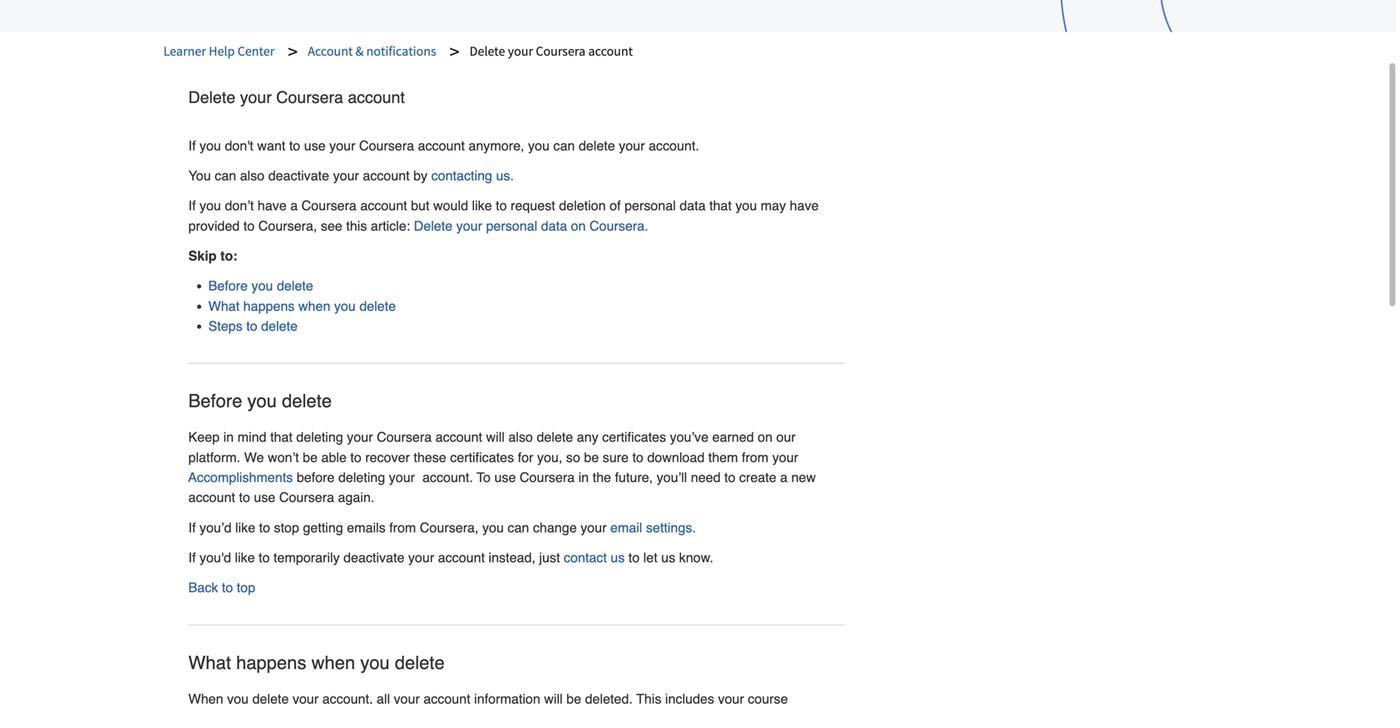 Task type: vqa. For each thing, say whether or not it's contained in the screenshot.
bottom account.
yes



Task type: describe. For each thing, give the bounding box(es) containing it.
2 be from the left
[[584, 450, 599, 465]]

you'll
[[657, 470, 688, 486]]

need
[[691, 470, 721, 486]]

delete for delete your coursera account link
[[470, 43, 505, 60]]

change
[[533, 520, 577, 536]]

before you delete link
[[208, 278, 313, 294]]

sure
[[603, 450, 629, 465]]

delete inside keep in mind that deleting your coursera account will also delete any certificates you've earned on our platform. we won't be able to recover these certificates for you, so be sure to download them from your accomplishments
[[537, 430, 573, 445]]

1 be from the left
[[303, 450, 318, 465]]

in inside keep in mind that deleting your coursera account will also delete any certificates you've earned on our platform. we won't be able to recover these certificates for you, so be sure to download them from your accomplishments
[[223, 430, 234, 445]]

coursera.
[[590, 218, 649, 234]]

recover
[[365, 450, 410, 465]]

mind
[[238, 430, 267, 445]]

steps to delete link
[[208, 319, 298, 334]]

if you'd like to stop getting emails from coursera, you can change your email settings.
[[188, 520, 696, 536]]

instead,
[[489, 550, 536, 566]]

1 vertical spatial personal
[[486, 218, 538, 234]]

coursera inside keep in mind that deleting your coursera account will also delete any certificates you've earned on our platform. we won't be able to recover these certificates for you, so be sure to download them from your accomplishments
[[377, 430, 432, 445]]

would
[[433, 198, 468, 214]]

learner help center link
[[164, 42, 288, 61]]

accomplishments
[[188, 470, 293, 486]]

center
[[238, 43, 275, 60]]

coursera inside if you don't have a coursera account but would like to request deletion of personal data that you may have provided to coursera, see this article:
[[302, 198, 357, 214]]

that inside keep in mind that deleting your coursera account will also delete any certificates you've earned on our platform. we won't be able to recover these certificates for you, so be sure to download them from your accomplishments
[[270, 430, 293, 445]]

from inside keep in mind that deleting your coursera account will also delete any certificates you've earned on our platform. we won't be able to recover these certificates for you, so be sure to download them from your accomplishments
[[742, 450, 769, 465]]

stop
[[274, 520, 299, 536]]

0 horizontal spatial data
[[541, 218, 568, 234]]

0 horizontal spatial also
[[240, 168, 265, 184]]

keep
[[188, 430, 220, 445]]

account
[[308, 43, 353, 60]]

0 horizontal spatial deactivate
[[268, 168, 329, 184]]

top
[[237, 581, 256, 596]]

2 us from the left
[[662, 550, 676, 566]]

skip to:
[[188, 248, 238, 264]]

1 vertical spatial delete your coursera account
[[188, 88, 405, 107]]

2 have from the left
[[790, 198, 819, 214]]

contacting us. link
[[432, 168, 514, 184]]

you
[[188, 168, 211, 184]]

future,
[[615, 470, 653, 486]]

you can also deactivate your account by contacting us.
[[188, 168, 514, 184]]

you'd
[[200, 550, 231, 566]]

skip
[[188, 248, 217, 264]]

1 vertical spatial certificates
[[450, 450, 514, 465]]

what happens when you delete link
[[208, 299, 396, 314]]

account inside keep in mind that deleting your coursera account will also delete any certificates you've earned on our platform. we won't be able to recover these certificates for you, so be sure to download them from your accomplishments
[[436, 430, 483, 445]]

getting
[[303, 520, 343, 536]]

0 horizontal spatial can
[[215, 168, 236, 184]]

accomplishments link
[[188, 470, 293, 486]]

to:
[[220, 248, 238, 264]]

our
[[777, 430, 796, 445]]

want
[[257, 138, 286, 153]]

help
[[209, 43, 235, 60]]

delete your coursera account inside list
[[470, 43, 633, 60]]

1 vertical spatial from
[[390, 520, 416, 536]]

what happens when you delete
[[188, 653, 445, 674]]

new
[[792, 470, 816, 486]]

able
[[322, 450, 347, 465]]

of
[[610, 198, 621, 214]]

data inside if you don't have a coursera account but would like to request deletion of personal data that you may have provided to coursera, see this article:
[[680, 198, 706, 214]]

know.
[[680, 550, 714, 566]]

0 horizontal spatial delete
[[188, 88, 236, 107]]

keep in mind that deleting your coursera account will also delete any certificates you've earned on our platform. we won't be able to recover these certificates for you, so be sure to download them from your accomplishments
[[188, 430, 799, 486]]

to down don't
[[244, 218, 255, 234]]

delete your personal data on coursera.
[[414, 218, 649, 234]]

the
[[593, 470, 612, 486]]

contact us link
[[564, 550, 625, 566]]

download
[[648, 450, 705, 465]]

1 us from the left
[[611, 550, 625, 566]]

to left stop
[[259, 520, 270, 536]]

account inside list
[[589, 43, 633, 60]]

let
[[644, 550, 658, 566]]

if for if you'd like to stop getting emails from coursera, you can change your email settings.
[[188, 520, 196, 536]]

to down them
[[725, 470, 736, 486]]

to right able
[[351, 450, 362, 465]]

before you delete
[[188, 391, 332, 412]]

0 horizontal spatial use
[[254, 490, 276, 506]]

email
[[611, 520, 643, 536]]

1 vertical spatial happens
[[236, 653, 307, 674]]

delete your personal data on coursera. link
[[414, 218, 649, 234]]

to
[[477, 470, 491, 486]]

contacting
[[432, 168, 493, 184]]

deleting inside keep in mind that deleting your coursera account will also delete any certificates you've earned on our platform. we won't be able to recover these certificates for you, so be sure to download them from your accomplishments
[[296, 430, 343, 445]]

emails
[[347, 520, 386, 536]]

them
[[709, 450, 739, 465]]

before you delete what happens when you delete steps to delete
[[208, 278, 396, 334]]

so
[[566, 450, 581, 465]]

happens inside the before you delete what happens when you delete steps to delete
[[243, 299, 295, 314]]

provided
[[188, 218, 240, 234]]

to right want
[[289, 138, 301, 153]]

1 vertical spatial deactivate
[[344, 550, 405, 566]]

create
[[740, 470, 777, 486]]

but
[[411, 198, 430, 214]]

don't
[[225, 138, 254, 153]]

account & notifications
[[308, 43, 437, 60]]

us.
[[496, 168, 514, 184]]

settings.
[[646, 520, 696, 536]]

anymore,
[[469, 138, 525, 153]]

before
[[297, 470, 335, 486]]

account & notifications link
[[288, 42, 450, 61]]

again.
[[338, 490, 375, 506]]

we
[[244, 450, 264, 465]]

coursera inside list
[[536, 43, 586, 60]]

to down 'accomplishments'
[[239, 490, 250, 506]]

2 horizontal spatial use
[[495, 470, 516, 486]]



Task type: locate. For each thing, give the bounding box(es) containing it.
data
[[680, 198, 706, 214], [541, 218, 568, 234]]

if for if you'd like to temporarily deactivate your account instead, just contact us to let us know.
[[188, 550, 196, 566]]

personal right of
[[625, 198, 676, 214]]

0 vertical spatial can
[[554, 138, 575, 153]]

1 vertical spatial in
[[579, 470, 589, 486]]

0 vertical spatial coursera,
[[258, 218, 317, 234]]

0 vertical spatial also
[[240, 168, 265, 184]]

0 vertical spatial from
[[742, 450, 769, 465]]

from right emails
[[390, 520, 416, 536]]

a inside 'before deleting your  account. to use coursera in the future, you'll need to create a new account to use coursera again.'
[[781, 470, 788, 486]]

like
[[472, 198, 492, 214], [235, 520, 255, 536], [235, 550, 255, 566]]

be up the before
[[303, 450, 318, 465]]

to left temporarily
[[259, 550, 270, 566]]

by
[[414, 168, 428, 184]]

request
[[511, 198, 556, 214]]

for
[[518, 450, 534, 465]]

notifications
[[367, 43, 437, 60]]

can up instead,
[[508, 520, 530, 536]]

delete for delete your personal data on coursera. link at the top left of page
[[414, 218, 453, 234]]

use down 'accomplishments'
[[254, 490, 276, 506]]

list
[[164, 42, 871, 61]]

0 vertical spatial data
[[680, 198, 706, 214]]

before up keep
[[188, 391, 242, 412]]

that inside if you don't have a coursera account but would like to request deletion of personal data that you may have provided to coursera, see this article:
[[710, 198, 732, 214]]

0 vertical spatial certificates
[[603, 430, 667, 445]]

a right don't
[[291, 198, 298, 214]]

1 horizontal spatial on
[[758, 430, 773, 445]]

steps
[[208, 319, 243, 334]]

1 horizontal spatial account.
[[649, 138, 700, 153]]

1 horizontal spatial also
[[509, 430, 533, 445]]

if up provided
[[188, 198, 196, 214]]

use right want
[[304, 138, 326, 153]]

certificates
[[603, 430, 667, 445], [450, 450, 514, 465]]

list containing learner help center
[[164, 42, 871, 61]]

in left mind
[[223, 430, 234, 445]]

coursera, left see
[[258, 218, 317, 234]]

0 horizontal spatial account.
[[423, 470, 473, 486]]

certificates up to
[[450, 450, 514, 465]]

1 horizontal spatial certificates
[[603, 430, 667, 445]]

to left top
[[222, 581, 233, 596]]

0 horizontal spatial have
[[258, 198, 287, 214]]

certificates up sure
[[603, 430, 667, 445]]

to right steps
[[246, 319, 258, 334]]

2 horizontal spatial can
[[554, 138, 575, 153]]

like right you'd
[[235, 550, 255, 566]]

these
[[414, 450, 447, 465]]

on down deletion
[[571, 218, 586, 234]]

earned
[[713, 430, 754, 445]]

3 if from the top
[[188, 520, 196, 536]]

be
[[303, 450, 318, 465], [584, 450, 599, 465]]

will
[[486, 430, 505, 445]]

1 horizontal spatial that
[[710, 198, 732, 214]]

delete inside list
[[470, 43, 505, 60]]

like right would on the left
[[472, 198, 492, 214]]

email settings. link
[[611, 520, 696, 536]]

1 horizontal spatial use
[[304, 138, 326, 153]]

just
[[540, 550, 560, 566]]

2 vertical spatial like
[[235, 550, 255, 566]]

account
[[589, 43, 633, 60], [348, 88, 405, 107], [418, 138, 465, 153], [363, 168, 410, 184], [360, 198, 407, 214], [436, 430, 483, 445], [188, 490, 235, 506], [438, 550, 485, 566]]

like right you'd
[[235, 520, 255, 536]]

coursera
[[536, 43, 586, 60], [276, 88, 343, 107], [359, 138, 414, 153], [302, 198, 357, 214], [377, 430, 432, 445], [520, 470, 575, 486], [279, 490, 334, 506]]

have right 'may'
[[790, 198, 819, 214]]

use right to
[[495, 470, 516, 486]]

4 if from the top
[[188, 550, 196, 566]]

what
[[208, 299, 240, 314], [188, 653, 231, 674]]

1 horizontal spatial delete your coursera account
[[470, 43, 633, 60]]

2 vertical spatial use
[[254, 490, 276, 506]]

1 vertical spatial use
[[495, 470, 516, 486]]

1 horizontal spatial be
[[584, 450, 599, 465]]

0 horizontal spatial be
[[303, 450, 318, 465]]

back to top
[[188, 581, 256, 596]]

before for before you delete what happens when you delete steps to delete
[[208, 278, 248, 294]]

to inside the before you delete what happens when you delete steps to delete
[[246, 319, 258, 334]]

also inside keep in mind that deleting your coursera account will also delete any certificates you've earned on our platform. we won't be able to recover these certificates for you, so be sure to download them from your accomplishments
[[509, 430, 533, 445]]

in
[[223, 430, 234, 445], [579, 470, 589, 486]]

personal inside if you don't have a coursera account but would like to request deletion of personal data that you may have provided to coursera, see this article:
[[625, 198, 676, 214]]

0 vertical spatial on
[[571, 218, 586, 234]]

what inside the before you delete what happens when you delete steps to delete
[[208, 299, 240, 314]]

deactivate
[[268, 168, 329, 184], [344, 550, 405, 566]]

can
[[554, 138, 575, 153], [215, 168, 236, 184], [508, 520, 530, 536]]

deactivate down want
[[268, 168, 329, 184]]

learner help center
[[164, 43, 275, 60]]

also up for
[[509, 430, 533, 445]]

1 vertical spatial delete
[[188, 88, 236, 107]]

1 vertical spatial account.
[[423, 470, 473, 486]]

data down request
[[541, 218, 568, 234]]

delete
[[579, 138, 616, 153], [277, 278, 313, 294], [360, 299, 396, 314], [261, 319, 298, 334], [282, 391, 332, 412], [537, 430, 573, 445], [395, 653, 445, 674]]

article:
[[371, 218, 410, 234]]

also up don't
[[240, 168, 265, 184]]

0 vertical spatial personal
[[625, 198, 676, 214]]

1 vertical spatial data
[[541, 218, 568, 234]]

if left you'd
[[188, 550, 196, 566]]

1 vertical spatial coursera,
[[420, 520, 479, 536]]

2 vertical spatial delete
[[414, 218, 453, 234]]

before for before you delete
[[188, 391, 242, 412]]

if you don't have a coursera account but would like to request deletion of personal data that you may have provided to coursera, see this article:
[[188, 198, 819, 234]]

when
[[299, 299, 331, 314], [312, 653, 355, 674]]

back to top link
[[188, 581, 256, 596]]

us right let
[[662, 550, 676, 566]]

0 vertical spatial delete
[[470, 43, 505, 60]]

like for deactivate
[[235, 550, 255, 566]]

deletion
[[559, 198, 606, 214]]

platform.
[[188, 450, 241, 465]]

deleting up able
[[296, 430, 343, 445]]

that up won't in the left of the page
[[270, 430, 293, 445]]

back
[[188, 581, 218, 596]]

your
[[508, 43, 533, 60], [240, 88, 272, 107], [330, 138, 356, 153], [619, 138, 645, 153], [333, 168, 359, 184], [457, 218, 483, 234], [347, 430, 373, 445], [773, 450, 799, 465], [581, 520, 607, 536], [408, 550, 435, 566]]

any
[[577, 430, 599, 445]]

1 horizontal spatial from
[[742, 450, 769, 465]]

0 horizontal spatial certificates
[[450, 450, 514, 465]]

0 horizontal spatial delete your coursera account
[[188, 88, 405, 107]]

deleting up again.
[[339, 470, 385, 486]]

0 vertical spatial like
[[472, 198, 492, 214]]

2 if from the top
[[188, 198, 196, 214]]

1 horizontal spatial have
[[790, 198, 819, 214]]

0 vertical spatial deleting
[[296, 430, 343, 445]]

1 horizontal spatial can
[[508, 520, 530, 536]]

1 horizontal spatial deactivate
[[344, 550, 405, 566]]

1 vertical spatial that
[[270, 430, 293, 445]]

0 horizontal spatial a
[[291, 198, 298, 214]]

data right of
[[680, 198, 706, 214]]

to up future,
[[633, 450, 644, 465]]

a inside if you don't have a coursera account but would like to request deletion of personal data that you may have provided to coursera, see this article:
[[291, 198, 298, 214]]

0 vertical spatial use
[[304, 138, 326, 153]]

0 vertical spatial what
[[208, 299, 240, 314]]

won't
[[268, 450, 299, 465]]

if up you
[[188, 138, 196, 153]]

see
[[321, 218, 343, 234]]

temporarily
[[274, 550, 340, 566]]

1 vertical spatial can
[[215, 168, 236, 184]]

in inside 'before deleting your  account. to use coursera in the future, you'll need to create a new account to use coursera again.'
[[579, 470, 589, 486]]

0 vertical spatial deactivate
[[268, 168, 329, 184]]

on left "our"
[[758, 430, 773, 445]]

contact
[[564, 550, 607, 566]]

what up steps
[[208, 299, 240, 314]]

learner
[[164, 43, 206, 60]]

a left the new
[[781, 470, 788, 486]]

deleting inside 'before deleting your  account. to use coursera in the future, you'll need to create a new account to use coursera again.'
[[339, 470, 385, 486]]

a
[[291, 198, 298, 214], [781, 470, 788, 486]]

if inside if you don't have a coursera account but would like to request deletion of personal data that you may have provided to coursera, see this article:
[[188, 198, 196, 214]]

if left you'd
[[188, 520, 196, 536]]

0 horizontal spatial personal
[[486, 218, 538, 234]]

like inside if you don't have a coursera account but would like to request deletion of personal data that you may have provided to coursera, see this article:
[[472, 198, 492, 214]]

1 vertical spatial on
[[758, 430, 773, 445]]

happens down before you delete "link"
[[243, 299, 295, 314]]

deleting
[[296, 430, 343, 445], [339, 470, 385, 486]]

from up create
[[742, 450, 769, 465]]

to
[[289, 138, 301, 153], [496, 198, 507, 214], [244, 218, 255, 234], [246, 319, 258, 334], [351, 450, 362, 465], [633, 450, 644, 465], [725, 470, 736, 486], [239, 490, 250, 506], [259, 520, 270, 536], [259, 550, 270, 566], [629, 550, 640, 566], [222, 581, 233, 596]]

account inside if you don't have a coursera account but would like to request deletion of personal data that you may have provided to coursera, see this article:
[[360, 198, 407, 214]]

this
[[346, 218, 367, 234]]

if for if you don't want to use your coursera account anymore, you can delete your account.
[[188, 138, 196, 153]]

before inside the before you delete what happens when you delete steps to delete
[[208, 278, 248, 294]]

personal
[[625, 198, 676, 214], [486, 218, 538, 234]]

when inside the before you delete what happens when you delete steps to delete
[[299, 299, 331, 314]]

can right you
[[215, 168, 236, 184]]

us down email on the left of page
[[611, 550, 625, 566]]

your inside list
[[508, 43, 533, 60]]

what down back
[[188, 653, 231, 674]]

0 horizontal spatial coursera,
[[258, 218, 317, 234]]

like for getting
[[235, 520, 255, 536]]

1 vertical spatial before
[[188, 391, 242, 412]]

you
[[200, 138, 221, 153], [528, 138, 550, 153], [200, 198, 221, 214], [736, 198, 757, 214], [252, 278, 273, 294], [334, 299, 356, 314], [247, 391, 277, 412], [483, 520, 504, 536], [360, 653, 390, 674]]

have
[[258, 198, 287, 214], [790, 198, 819, 214]]

can up deletion
[[554, 138, 575, 153]]

before down to:
[[208, 278, 248, 294]]

from
[[742, 450, 769, 465], [390, 520, 416, 536]]

0 horizontal spatial us
[[611, 550, 625, 566]]

1 horizontal spatial data
[[680, 198, 706, 214]]

1 vertical spatial also
[[509, 430, 533, 445]]

if you don't want to use your coursera account anymore, you can delete your account.
[[188, 138, 700, 153]]

delete
[[470, 43, 505, 60], [188, 88, 236, 107], [414, 218, 453, 234]]

if you'd like to temporarily deactivate your account instead, just contact us to let us know.
[[188, 550, 714, 566]]

0 horizontal spatial on
[[571, 218, 586, 234]]

1 if from the top
[[188, 138, 196, 153]]

account. inside 'before deleting your  account. to use coursera in the future, you'll need to create a new account to use coursera again.'
[[423, 470, 473, 486]]

happens down top
[[236, 653, 307, 674]]

0 horizontal spatial from
[[390, 520, 416, 536]]

&
[[356, 43, 364, 60]]

don't
[[225, 198, 254, 214]]

personal down request
[[486, 218, 538, 234]]

that
[[710, 198, 732, 214], [270, 430, 293, 445]]

2 vertical spatial can
[[508, 520, 530, 536]]

that left 'may'
[[710, 198, 732, 214]]

you,
[[537, 450, 563, 465]]

also
[[240, 168, 265, 184], [509, 430, 533, 445]]

1 horizontal spatial in
[[579, 470, 589, 486]]

1 vertical spatial like
[[235, 520, 255, 536]]

before deleting your  account. to use coursera in the future, you'll need to create a new account to use coursera again.
[[188, 470, 816, 506]]

0 vertical spatial a
[[291, 198, 298, 214]]

delete your coursera account
[[470, 43, 633, 60], [188, 88, 405, 107]]

0 vertical spatial account.
[[649, 138, 700, 153]]

0 horizontal spatial in
[[223, 430, 234, 445]]

account inside 'before deleting your  account. to use coursera in the future, you'll need to create a new account to use coursera again.'
[[188, 490, 235, 506]]

1 vertical spatial when
[[312, 653, 355, 674]]

if for if you don't have a coursera account but would like to request deletion of personal data that you may have provided to coursera, see this article:
[[188, 198, 196, 214]]

1 horizontal spatial us
[[662, 550, 676, 566]]

have right don't
[[258, 198, 287, 214]]

on inside keep in mind that deleting your coursera account will also delete any certificates you've earned on our platform. we won't be able to recover these certificates for you, so be sure to download them from your accomplishments
[[758, 430, 773, 445]]

be right so
[[584, 450, 599, 465]]

happens
[[243, 299, 295, 314], [236, 653, 307, 674]]

delete your coursera account link
[[450, 42, 640, 61]]

use
[[304, 138, 326, 153], [495, 470, 516, 486], [254, 490, 276, 506]]

if
[[188, 138, 196, 153], [188, 198, 196, 214], [188, 520, 196, 536], [188, 550, 196, 566]]

to left let
[[629, 550, 640, 566]]

1 horizontal spatial personal
[[625, 198, 676, 214]]

1 horizontal spatial coursera,
[[420, 520, 479, 536]]

deactivate down emails
[[344, 550, 405, 566]]

to down us.
[[496, 198, 507, 214]]

0 vertical spatial when
[[299, 299, 331, 314]]

you've
[[670, 430, 709, 445]]

1 vertical spatial deleting
[[339, 470, 385, 486]]

coursera, inside if you don't have a coursera account but would like to request deletion of personal data that you may have provided to coursera, see this article:
[[258, 218, 317, 234]]

0 vertical spatial in
[[223, 430, 234, 445]]

0 vertical spatial happens
[[243, 299, 295, 314]]

before
[[208, 278, 248, 294], [188, 391, 242, 412]]

coursera, up the if you'd like to temporarily deactivate your account instead, just contact us to let us know.
[[420, 520, 479, 536]]

0 vertical spatial delete your coursera account
[[470, 43, 633, 60]]

0 horizontal spatial that
[[270, 430, 293, 445]]

us
[[611, 550, 625, 566], [662, 550, 676, 566]]

1 have from the left
[[258, 198, 287, 214]]

may
[[761, 198, 787, 214]]

0 vertical spatial that
[[710, 198, 732, 214]]

1 vertical spatial what
[[188, 653, 231, 674]]

2 horizontal spatial delete
[[470, 43, 505, 60]]

1 horizontal spatial delete
[[414, 218, 453, 234]]

you'd
[[200, 520, 232, 536]]

1 horizontal spatial a
[[781, 470, 788, 486]]

1 vertical spatial a
[[781, 470, 788, 486]]

0 vertical spatial before
[[208, 278, 248, 294]]

in left the
[[579, 470, 589, 486]]



